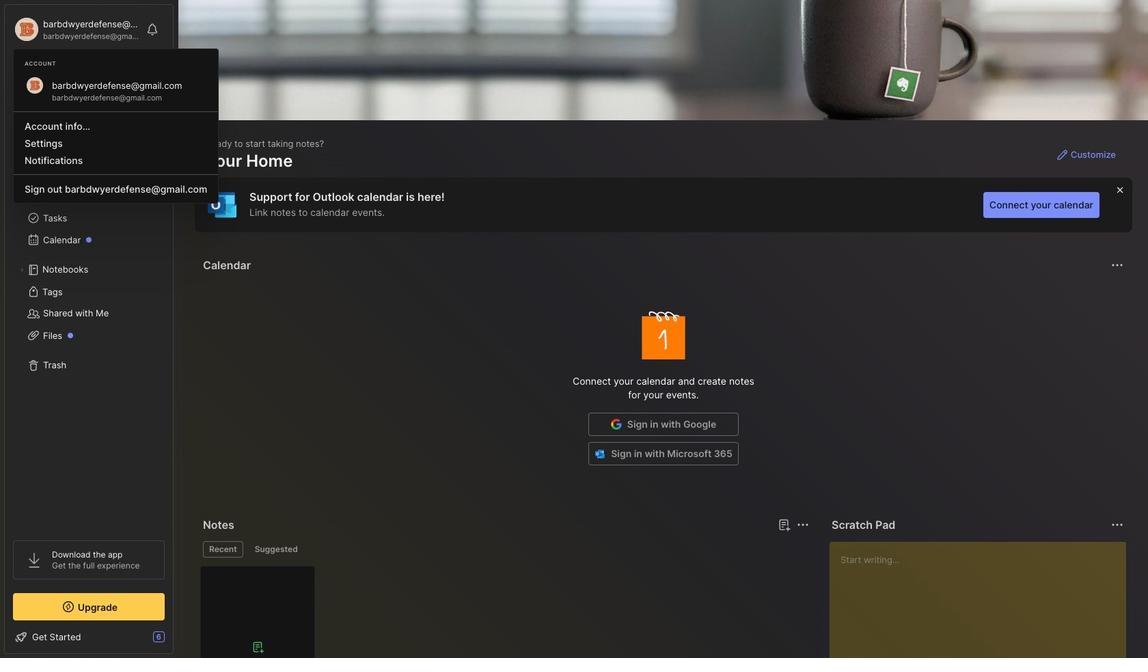 Task type: locate. For each thing, give the bounding box(es) containing it.
more actions image
[[795, 517, 812, 533], [1110, 517, 1126, 533]]

0 horizontal spatial tab
[[203, 542, 243, 558]]

tab
[[203, 542, 243, 558], [249, 542, 304, 558]]

1 more actions image from the left
[[795, 517, 812, 533]]

1 horizontal spatial more actions image
[[1110, 517, 1126, 533]]

tree
[[5, 133, 173, 529]]

expand notebooks image
[[18, 266, 26, 274]]

2 tab from the left
[[249, 542, 304, 558]]

None search field
[[38, 68, 153, 84]]

Search text field
[[38, 70, 153, 83]]

main element
[[0, 0, 178, 659]]

dropdown list menu
[[14, 106, 218, 198]]

tab list
[[203, 542, 808, 558]]

1 horizontal spatial tab
[[249, 542, 304, 558]]

tree inside the main element
[[5, 133, 173, 529]]

0 horizontal spatial more actions image
[[795, 517, 812, 533]]

More actions field
[[1109, 256, 1128, 275], [794, 516, 813, 535], [1109, 516, 1128, 535]]



Task type: vqa. For each thing, say whether or not it's contained in the screenshot.
them,
no



Task type: describe. For each thing, give the bounding box(es) containing it.
more actions image
[[1110, 257, 1126, 274]]

Start writing… text field
[[841, 542, 1126, 659]]

none search field inside the main element
[[38, 68, 153, 84]]

Help and Learning task checklist field
[[5, 626, 173, 648]]

1 tab from the left
[[203, 542, 243, 558]]

2 more actions image from the left
[[1110, 517, 1126, 533]]

Account field
[[13, 16, 140, 43]]

click to collapse image
[[173, 633, 183, 650]]



